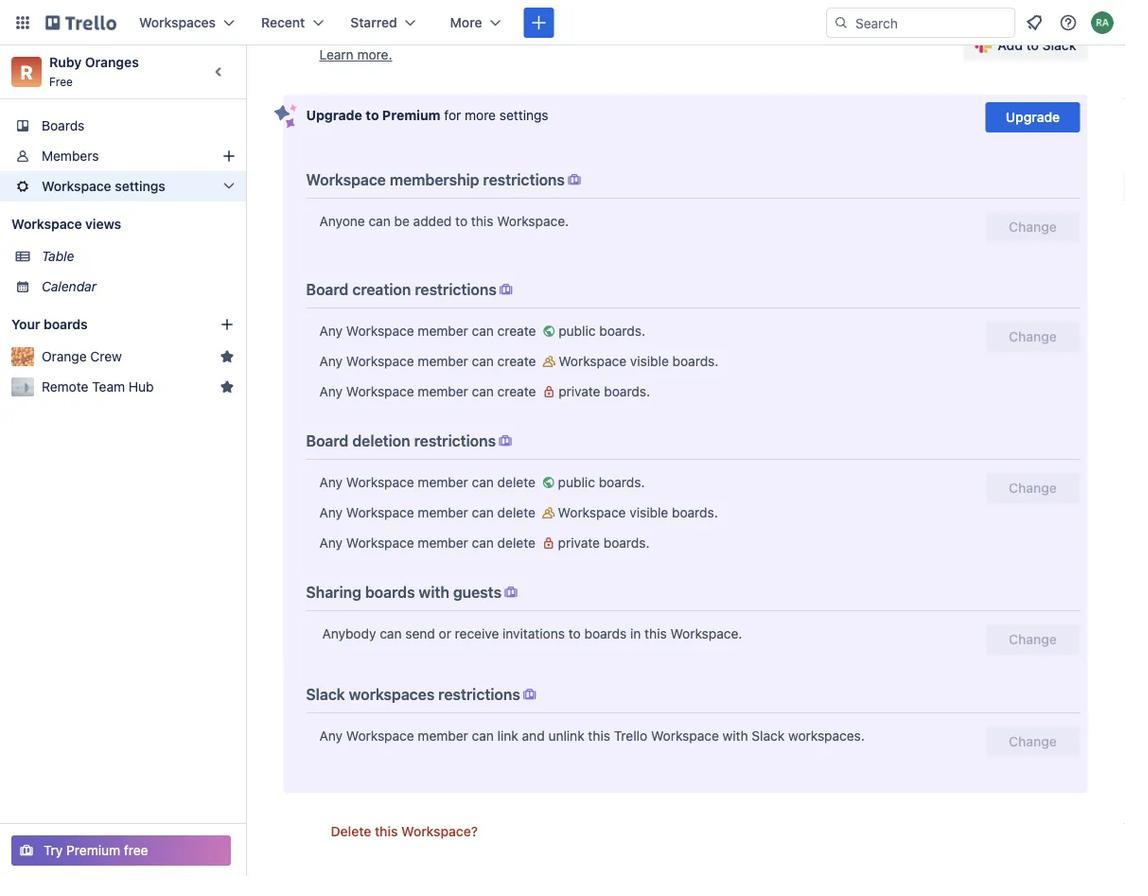 Task type: describe. For each thing, give the bounding box(es) containing it.
add to slack
[[998, 37, 1077, 53]]

be
[[394, 214, 410, 229]]

workspace settings button
[[0, 171, 246, 202]]

change for board creation restrictions
[[1009, 329, 1058, 345]]

change for slack workspaces restrictions
[[1009, 734, 1058, 750]]

more.
[[357, 47, 392, 62]]

settings inside "workspace settings" dropdown button
[[115, 178, 166, 194]]

added
[[413, 214, 452, 229]]

to down more.
[[366, 107, 379, 123]]

this right added on the top
[[471, 214, 494, 229]]

board creation restrictions
[[306, 281, 497, 299]]

boards for your
[[44, 317, 88, 332]]

more button
[[439, 8, 513, 38]]

recent
[[261, 15, 305, 30]]

orange crew
[[42, 349, 122, 365]]

oranges
[[85, 54, 139, 70]]

boards
[[42, 118, 85, 133]]

calendar link
[[42, 277, 235, 296]]

board deletion restrictions
[[306, 432, 496, 450]]

upgrade button
[[986, 102, 1081, 133]]

2 any from the top
[[320, 354, 343, 369]]

starred
[[351, 15, 397, 30]]

workspace inside dropdown button
[[42, 178, 111, 194]]

back to home image
[[45, 8, 116, 38]]

upgrade to premium for more settings
[[306, 107, 549, 123]]

guests
[[453, 584, 502, 602]]

any workspace member can create for workspace visible boards.
[[320, 354, 540, 369]]

2 member from the top
[[418, 354, 468, 369]]

ruby
[[49, 54, 82, 70]]

restrictions for board creation restrictions
[[415, 281, 497, 299]]

ruby oranges free
[[49, 54, 139, 88]]

membership
[[390, 171, 480, 189]]

or
[[439, 626, 452, 642]]

for
[[444, 107, 461, 123]]

1 horizontal spatial workspace.
[[671, 626, 743, 642]]

receive
[[455, 626, 499, 642]]

remote team hub
[[42, 379, 154, 395]]

workspaces.
[[789, 729, 865, 744]]

sparkle image
[[274, 104, 298, 129]]

4 any from the top
[[320, 475, 343, 490]]

anybody can send or receive invitations to boards in this workspace.
[[322, 626, 743, 642]]

restrictions for workspace membership restrictions
[[483, 171, 565, 189]]

public for board deletion restrictions
[[558, 475, 595, 490]]

5 member from the top
[[418, 505, 468, 521]]

this left trello at right
[[588, 729, 611, 744]]

workspaces button
[[128, 8, 246, 38]]

views
[[85, 216, 121, 232]]

1 horizontal spatial slack
[[752, 729, 785, 744]]

3 member from the top
[[418, 384, 468, 400]]

free
[[124, 843, 148, 859]]

ruby anderson (rubyanderson7) image
[[1092, 11, 1114, 34]]

to right added on the top
[[456, 214, 468, 229]]

any workspace member can delete for workspace visible boards.
[[320, 505, 539, 521]]

workspace navigation collapse icon image
[[206, 59, 233, 85]]

search image
[[834, 15, 849, 30]]

delete for private boards.
[[498, 535, 536, 551]]

private for board deletion restrictions
[[558, 535, 600, 551]]

starred button
[[339, 8, 428, 38]]

1 vertical spatial with
[[723, 729, 749, 744]]

workspaces
[[139, 15, 216, 30]]

delete
[[331, 824, 371, 840]]

add board image
[[220, 317, 235, 332]]

team
[[92, 379, 125, 395]]

anyone can be added to this workspace.
[[320, 214, 569, 229]]

sharing boards with guests
[[306, 584, 502, 602]]

restrictions for slack workspaces restrictions
[[439, 686, 521, 704]]

6 any from the top
[[320, 535, 343, 551]]

try
[[44, 843, 63, 859]]

change link for slack workspaces restrictions
[[986, 727, 1081, 757]]

slack workspaces restrictions
[[306, 686, 521, 704]]

restrictions for board deletion restrictions
[[414, 432, 496, 450]]

6 member from the top
[[418, 535, 468, 551]]

workspace settings
[[42, 178, 166, 194]]

create for public boards.
[[498, 323, 536, 339]]

remote
[[42, 379, 89, 395]]

trello
[[614, 729, 648, 744]]

visible for board creation restrictions
[[630, 354, 669, 369]]

in
[[631, 626, 641, 642]]

public boards. for board creation restrictions
[[559, 323, 646, 339]]

your boards
[[11, 317, 88, 332]]

delete for workspace visible boards.
[[498, 505, 536, 521]]

0 notifications image
[[1023, 11, 1046, 34]]

try premium free
[[44, 843, 148, 859]]

create for workspace visible boards.
[[498, 354, 536, 369]]

upgrade for upgrade to premium for more settings
[[306, 107, 363, 123]]

orange
[[42, 349, 87, 365]]

add
[[998, 37, 1023, 53]]

workspace visible boards. for board creation restrictions
[[559, 354, 719, 369]]

create board or workspace image
[[530, 13, 549, 32]]

learn more.
[[320, 47, 392, 62]]

7 any from the top
[[320, 729, 343, 744]]

change button
[[986, 212, 1081, 242]]

delete for public boards.
[[498, 475, 536, 490]]

any workspace member can create for public boards.
[[320, 323, 540, 339]]

visible for board deletion restrictions
[[630, 505, 669, 521]]

this inside delete this workspace? 'button'
[[375, 824, 398, 840]]

table
[[42, 249, 74, 264]]

private boards. for board creation restrictions
[[559, 384, 651, 400]]

free
[[49, 75, 73, 88]]

primary element
[[0, 0, 1126, 45]]



Task type: locate. For each thing, give the bounding box(es) containing it.
to right invitations
[[569, 626, 581, 642]]

7 member from the top
[[418, 729, 468, 744]]

1 vertical spatial settings
[[115, 178, 166, 194]]

try premium free button
[[11, 836, 231, 866]]

this right in
[[645, 626, 667, 642]]

any workspace member can delete
[[320, 475, 539, 490], [320, 505, 539, 521], [320, 535, 539, 551]]

learn more. link
[[320, 47, 392, 62]]

1 vertical spatial boards
[[365, 584, 415, 602]]

board left creation
[[306, 281, 349, 299]]

3 create from the top
[[498, 384, 536, 400]]

public boards.
[[559, 323, 646, 339], [558, 475, 645, 490]]

crew
[[90, 349, 122, 365]]

1 any from the top
[[320, 323, 343, 339]]

any workspace member can create
[[320, 323, 540, 339], [320, 354, 540, 369], [320, 384, 540, 400]]

2 delete from the top
[[498, 505, 536, 521]]

restrictions up "link"
[[439, 686, 521, 704]]

upgrade down add to slack link
[[1006, 109, 1061, 125]]

sm image
[[540, 322, 559, 341], [496, 432, 515, 451], [539, 473, 558, 492], [539, 534, 558, 553]]

workspace?
[[402, 824, 478, 840]]

2 board from the top
[[306, 432, 349, 450]]

1 change from the top
[[1009, 219, 1058, 235]]

0 horizontal spatial slack
[[306, 686, 345, 704]]

0 vertical spatial workspace visible boards.
[[559, 354, 719, 369]]

change
[[1009, 219, 1058, 235], [1009, 329, 1058, 345], [1009, 480, 1058, 496], [1009, 632, 1058, 648], [1009, 734, 1058, 750]]

board for board creation restrictions
[[306, 281, 349, 299]]

5 change from the top
[[1009, 734, 1058, 750]]

invitations
[[503, 626, 565, 642]]

hub
[[129, 379, 154, 395]]

0 horizontal spatial upgrade
[[306, 107, 363, 123]]

2 vertical spatial create
[[498, 384, 536, 400]]

2 vertical spatial slack
[[752, 729, 785, 744]]

1 vertical spatial public boards.
[[558, 475, 645, 490]]

1 vertical spatial any workspace member can create
[[320, 354, 540, 369]]

change inside button
[[1009, 219, 1058, 235]]

4 change from the top
[[1009, 632, 1058, 648]]

members
[[42, 148, 99, 164]]

upgrade right sparkle icon
[[306, 107, 363, 123]]

0 vertical spatial board
[[306, 281, 349, 299]]

1 vertical spatial workspace.
[[671, 626, 743, 642]]

restrictions right deletion
[[414, 432, 496, 450]]

0 vertical spatial public boards.
[[559, 323, 646, 339]]

2 vertical spatial any workspace member can delete
[[320, 535, 539, 551]]

1 vertical spatial slack
[[306, 686, 345, 704]]

slack left the workspaces.
[[752, 729, 785, 744]]

1 vertical spatial public
[[558, 475, 595, 490]]

1 vertical spatial workspace visible boards.
[[558, 505, 718, 521]]

1 visible from the top
[[630, 354, 669, 369]]

board for board deletion restrictions
[[306, 432, 349, 450]]

any workspace member can link and unlink this trello workspace with slack workspaces.
[[320, 729, 865, 744]]

1 horizontal spatial with
[[723, 729, 749, 744]]

0 vertical spatial private
[[559, 384, 601, 400]]

delete
[[498, 475, 536, 490], [498, 505, 536, 521], [498, 535, 536, 551]]

with up or
[[419, 584, 450, 602]]

delete this workspace?
[[331, 824, 478, 840]]

1 vertical spatial delete
[[498, 505, 536, 521]]

change link for board deletion restrictions
[[986, 473, 1081, 504]]

1 horizontal spatial settings
[[500, 107, 549, 123]]

public for board creation restrictions
[[559, 323, 596, 339]]

public
[[559, 323, 596, 339], [558, 475, 595, 490]]

slack down open information menu image
[[1043, 37, 1077, 53]]

starred icon image for orange crew
[[220, 349, 235, 365]]

1 horizontal spatial boards
[[365, 584, 415, 602]]

r
[[20, 61, 33, 83]]

1 horizontal spatial premium
[[382, 107, 441, 123]]

delete this workspace? button
[[320, 817, 489, 847]]

2 starred icon image from the top
[[220, 380, 235, 395]]

workspace.
[[497, 214, 569, 229], [671, 626, 743, 642]]

restrictions down more
[[483, 171, 565, 189]]

workspace visible boards.
[[559, 354, 719, 369], [558, 505, 718, 521]]

anyone
[[320, 214, 365, 229]]

to
[[1027, 37, 1039, 53], [366, 107, 379, 123], [456, 214, 468, 229], [569, 626, 581, 642]]

starred icon image
[[220, 349, 235, 365], [220, 380, 235, 395]]

1 vertical spatial any workspace member can delete
[[320, 505, 539, 521]]

boards
[[44, 317, 88, 332], [365, 584, 415, 602], [585, 626, 627, 642]]

1 delete from the top
[[498, 475, 536, 490]]

boards link
[[0, 111, 246, 141]]

1 vertical spatial private boards.
[[558, 535, 650, 551]]

1 vertical spatial starred icon image
[[220, 380, 235, 395]]

1 vertical spatial premium
[[66, 843, 120, 859]]

to right add
[[1027, 37, 1039, 53]]

recent button
[[250, 8, 335, 38]]

change link for sharing boards with guests
[[986, 625, 1081, 655]]

0 vertical spatial any workspace member can create
[[320, 323, 540, 339]]

board
[[306, 281, 349, 299], [306, 432, 349, 450]]

2 any workspace member can create from the top
[[320, 354, 540, 369]]

with left the workspaces.
[[723, 729, 749, 744]]

this
[[471, 214, 494, 229], [645, 626, 667, 642], [588, 729, 611, 744], [375, 824, 398, 840]]

2 vertical spatial boards
[[585, 626, 627, 642]]

0 horizontal spatial with
[[419, 584, 450, 602]]

learn
[[320, 47, 354, 62]]

Search field
[[849, 9, 1015, 37]]

open information menu image
[[1059, 13, 1078, 32]]

remote team hub button
[[42, 378, 212, 397]]

0 horizontal spatial settings
[[115, 178, 166, 194]]

3 change from the top
[[1009, 480, 1058, 496]]

boards left in
[[585, 626, 627, 642]]

1 create from the top
[[498, 323, 536, 339]]

members link
[[0, 141, 246, 171]]

premium right try
[[66, 843, 120, 859]]

change for sharing boards with guests
[[1009, 632, 1058, 648]]

sm image
[[565, 170, 584, 189], [497, 280, 516, 299], [540, 352, 559, 371], [540, 383, 559, 401], [539, 504, 558, 523], [502, 583, 521, 602], [521, 685, 539, 704]]

2 create from the top
[[498, 354, 536, 369]]

orange crew button
[[42, 347, 212, 366]]

2 visible from the top
[[630, 505, 669, 521]]

creation
[[353, 281, 411, 299]]

upgrade for upgrade
[[1006, 109, 1061, 125]]

restrictions down anyone can be added to this workspace.
[[415, 281, 497, 299]]

1 vertical spatial board
[[306, 432, 349, 450]]

this right delete
[[375, 824, 398, 840]]

link
[[498, 729, 519, 744]]

3 delete from the top
[[498, 535, 536, 551]]

2 change from the top
[[1009, 329, 1058, 345]]

0 vertical spatial workspace.
[[497, 214, 569, 229]]

calendar
[[42, 279, 97, 294]]

0 horizontal spatial boards
[[44, 317, 88, 332]]

private boards.
[[559, 384, 651, 400], [558, 535, 650, 551]]

0 horizontal spatial workspace.
[[497, 214, 569, 229]]

settings right more
[[500, 107, 549, 123]]

workspace
[[306, 171, 386, 189], [42, 178, 111, 194], [11, 216, 82, 232], [346, 323, 414, 339], [346, 354, 414, 369], [559, 354, 627, 369], [346, 384, 414, 400], [346, 475, 414, 490], [346, 505, 414, 521], [558, 505, 626, 521], [346, 535, 414, 551], [346, 729, 414, 744], [651, 729, 719, 744]]

anybody
[[322, 626, 376, 642]]

change link
[[986, 322, 1081, 352], [986, 473, 1081, 504], [986, 625, 1081, 655], [986, 727, 1081, 757]]

boards up orange
[[44, 317, 88, 332]]

restrictions
[[483, 171, 565, 189], [415, 281, 497, 299], [414, 432, 496, 450], [439, 686, 521, 704]]

1 vertical spatial create
[[498, 354, 536, 369]]

table link
[[42, 247, 235, 266]]

public boards. for board deletion restrictions
[[558, 475, 645, 490]]

deletion
[[353, 432, 411, 450]]

any workspace member can delete for private boards.
[[320, 535, 539, 551]]

2 change link from the top
[[986, 473, 1081, 504]]

any workspace member can create for private boards.
[[320, 384, 540, 400]]

your boards with 2 items element
[[11, 313, 191, 336]]

boards up send
[[365, 584, 415, 602]]

2 any workspace member can delete from the top
[[320, 505, 539, 521]]

0 vertical spatial settings
[[500, 107, 549, 123]]

4 member from the top
[[418, 475, 468, 490]]

0 vertical spatial delete
[[498, 475, 536, 490]]

private for board creation restrictions
[[559, 384, 601, 400]]

4 change link from the top
[[986, 727, 1081, 757]]

member
[[418, 323, 468, 339], [418, 354, 468, 369], [418, 384, 468, 400], [418, 475, 468, 490], [418, 505, 468, 521], [418, 535, 468, 551], [418, 729, 468, 744]]

with
[[419, 584, 450, 602], [723, 729, 749, 744]]

your
[[11, 317, 40, 332]]

3 any workspace member can create from the top
[[320, 384, 540, 400]]

1 change link from the top
[[986, 322, 1081, 352]]

premium
[[382, 107, 441, 123], [66, 843, 120, 859]]

boards for sharing
[[365, 584, 415, 602]]

more
[[450, 15, 482, 30]]

and
[[522, 729, 545, 744]]

boards.
[[600, 323, 646, 339], [673, 354, 719, 369], [604, 384, 651, 400], [599, 475, 645, 490], [672, 505, 718, 521], [604, 535, 650, 551]]

1 member from the top
[[418, 323, 468, 339]]

3 any workspace member can delete from the top
[[320, 535, 539, 551]]

1 vertical spatial visible
[[630, 505, 669, 521]]

0 vertical spatial with
[[419, 584, 450, 602]]

0 vertical spatial slack
[[1043, 37, 1077, 53]]

1 horizontal spatial upgrade
[[1006, 109, 1061, 125]]

workspace visible boards. for board deletion restrictions
[[558, 505, 718, 521]]

upgrade
[[306, 107, 363, 123], [1006, 109, 1061, 125]]

0 vertical spatial premium
[[382, 107, 441, 123]]

ruby oranges link
[[49, 54, 139, 70]]

workspace views
[[11, 216, 121, 232]]

3 change link from the top
[[986, 625, 1081, 655]]

upgrade inside upgrade button
[[1006, 109, 1061, 125]]

board left deletion
[[306, 432, 349, 450]]

1 vertical spatial private
[[558, 535, 600, 551]]

1 any workspace member can delete from the top
[[320, 475, 539, 490]]

workspaces
[[349, 686, 435, 704]]

2 vertical spatial delete
[[498, 535, 536, 551]]

send
[[406, 626, 435, 642]]

1 starred icon image from the top
[[220, 349, 235, 365]]

0 vertical spatial starred icon image
[[220, 349, 235, 365]]

0 vertical spatial visible
[[630, 354, 669, 369]]

slack
[[1043, 37, 1077, 53], [306, 686, 345, 704], [752, 729, 785, 744]]

change link for board creation restrictions
[[986, 322, 1081, 352]]

1 board from the top
[[306, 281, 349, 299]]

r link
[[11, 57, 42, 87]]

starred icon image for remote team hub
[[220, 380, 235, 395]]

0 vertical spatial any workspace member can delete
[[320, 475, 539, 490]]

visible
[[630, 354, 669, 369], [630, 505, 669, 521]]

0 horizontal spatial premium
[[66, 843, 120, 859]]

1 any workspace member can create from the top
[[320, 323, 540, 339]]

change for board deletion restrictions
[[1009, 480, 1058, 496]]

premium inside button
[[66, 843, 120, 859]]

3 any from the top
[[320, 384, 343, 400]]

more
[[465, 107, 496, 123]]

can
[[369, 214, 391, 229], [472, 323, 494, 339], [472, 354, 494, 369], [472, 384, 494, 400], [472, 475, 494, 490], [472, 505, 494, 521], [472, 535, 494, 551], [380, 626, 402, 642], [472, 729, 494, 744]]

private boards. for board deletion restrictions
[[558, 535, 650, 551]]

0 vertical spatial boards
[[44, 317, 88, 332]]

0 vertical spatial private boards.
[[559, 384, 651, 400]]

any
[[320, 323, 343, 339], [320, 354, 343, 369], [320, 384, 343, 400], [320, 475, 343, 490], [320, 505, 343, 521], [320, 535, 343, 551], [320, 729, 343, 744]]

unlink
[[549, 729, 585, 744]]

settings down members link
[[115, 178, 166, 194]]

workspace membership restrictions
[[306, 171, 565, 189]]

2 horizontal spatial boards
[[585, 626, 627, 642]]

slack down anybody
[[306, 686, 345, 704]]

premium left "for"
[[382, 107, 441, 123]]

any workspace member can delete for public boards.
[[320, 475, 539, 490]]

0 vertical spatial create
[[498, 323, 536, 339]]

5 any from the top
[[320, 505, 343, 521]]

create for private boards.
[[498, 384, 536, 400]]

0 vertical spatial public
[[559, 323, 596, 339]]

add to slack link
[[964, 30, 1088, 61]]

sharing
[[306, 584, 362, 602]]

2 horizontal spatial slack
[[1043, 37, 1077, 53]]

2 vertical spatial any workspace member can create
[[320, 384, 540, 400]]



Task type: vqa. For each thing, say whether or not it's contained in the screenshot.
Guests at left bottom
yes



